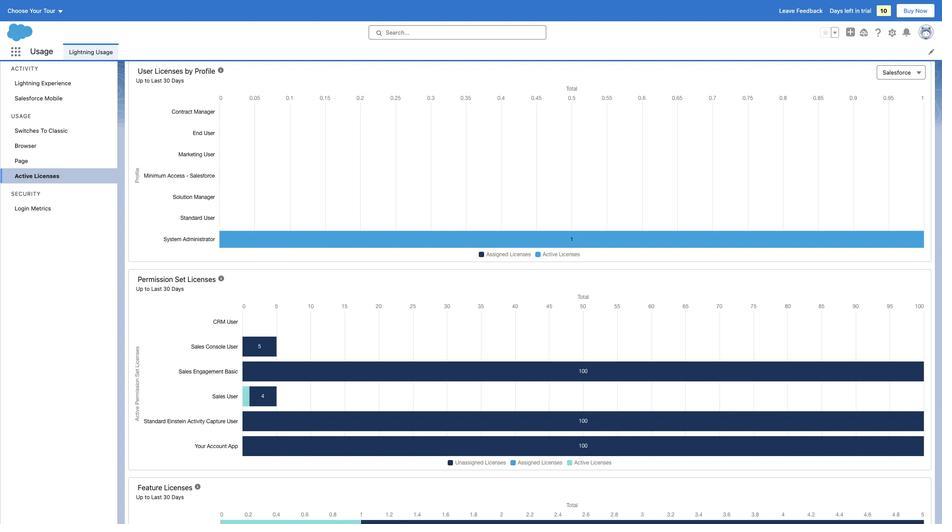 Task type: describe. For each thing, give the bounding box(es) containing it.
Salesforce button
[[877, 65, 926, 80]]

user licenses by profile
[[138, 67, 215, 75]]

choose
[[8, 7, 28, 14]]

up for feature licenses
[[136, 494, 143, 500]]

buy
[[904, 7, 914, 14]]

feedback
[[796, 7, 823, 14]]

buy now
[[904, 7, 927, 14]]

switches
[[15, 127, 39, 134]]

activity
[[11, 65, 38, 72]]

days for user licenses by profile
[[172, 77, 184, 84]]

lightning for lightning usage
[[69, 48, 94, 55]]

leave feedback link
[[779, 7, 823, 14]]

lightning usage logo image
[[132, 5, 153, 27]]

in
[[855, 7, 860, 14]]

choose your tour button
[[7, 4, 64, 18]]

feature
[[138, 484, 162, 492]]

profile
[[195, 67, 215, 75]]

up for permission set licenses
[[136, 286, 143, 292]]

last for user
[[151, 77, 162, 84]]

tour
[[43, 7, 55, 14]]

lightning usage link
[[64, 44, 118, 60]]

choose your tour
[[8, 7, 55, 14]]

last for feature
[[151, 494, 162, 500]]

security
[[11, 191, 41, 197]]

to for permission
[[145, 286, 150, 292]]

days for permission set licenses
[[172, 286, 184, 292]]

trial
[[861, 7, 872, 14]]

search... button
[[368, 25, 546, 40]]

up to last 30 days for feature
[[136, 494, 184, 500]]

now
[[915, 7, 927, 14]]

feature licenses
[[138, 484, 192, 492]]

experience
[[41, 80, 71, 87]]

up to last 30 days for user
[[136, 77, 184, 84]]

up to last 30 days for permission
[[136, 286, 184, 292]]

lightning for lightning experience
[[15, 80, 40, 87]]

lightning usage list
[[64, 44, 942, 60]]

salesforce for salesforce
[[883, 69, 911, 76]]

days left in trial
[[830, 7, 872, 14]]

30 for user
[[163, 77, 170, 84]]

salesforce mobile
[[15, 95, 63, 102]]

usage inside list
[[96, 48, 113, 55]]



Task type: locate. For each thing, give the bounding box(es) containing it.
last for permission
[[151, 286, 162, 292]]

up for user licenses by profile
[[136, 77, 143, 84]]

days left left
[[830, 7, 843, 14]]

0 horizontal spatial lightning
[[15, 80, 40, 87]]

active down page
[[15, 172, 33, 179]]

up down feature
[[136, 494, 143, 500]]

permission set licenses
[[138, 275, 216, 283]]

days down feature licenses at left
[[172, 494, 184, 500]]

last down feature
[[151, 494, 162, 500]]

to down feature
[[145, 494, 150, 500]]

lightning down activity
[[15, 80, 40, 87]]

active licenses right lightning usage logo on the top left of the page
[[159, 16, 212, 24]]

switches to classic
[[15, 127, 68, 134]]

30 down "permission set licenses" at the bottom of the page
[[163, 286, 170, 292]]

search...
[[386, 29, 410, 36]]

1 vertical spatial up to last 30 days
[[136, 286, 184, 292]]

your
[[30, 7, 42, 14]]

1 vertical spatial to
[[145, 286, 150, 292]]

2 vertical spatial up
[[136, 494, 143, 500]]

usage
[[30, 47, 53, 56], [96, 48, 113, 55], [11, 113, 31, 119]]

up to last 30 days down permission
[[136, 286, 184, 292]]

lightning
[[69, 48, 94, 55], [15, 80, 40, 87]]

2 up to last 30 days from the top
[[136, 286, 184, 292]]

3 up from the top
[[136, 494, 143, 500]]

salesforce for salesforce mobile
[[15, 95, 43, 102]]

salesforce
[[883, 69, 911, 76], [15, 95, 43, 102]]

buy now button
[[896, 4, 935, 18]]

licenses
[[182, 16, 212, 24], [155, 67, 183, 75], [34, 172, 59, 179], [187, 275, 216, 283], [164, 484, 192, 492]]

by
[[185, 67, 193, 75]]

2 vertical spatial 30
[[163, 494, 170, 500]]

lightning experience
[[15, 80, 71, 87]]

1 vertical spatial active
[[15, 172, 33, 179]]

3 last from the top
[[151, 494, 162, 500]]

1 vertical spatial up
[[136, 286, 143, 292]]

1 vertical spatial active licenses
[[15, 172, 59, 179]]

lightning up experience
[[69, 48, 94, 55]]

30 down user licenses by profile
[[163, 77, 170, 84]]

page
[[15, 157, 28, 164]]

0 vertical spatial to
[[145, 77, 150, 84]]

lightning inside list
[[69, 48, 94, 55]]

10
[[880, 7, 887, 14]]

3 30 from the top
[[163, 494, 170, 500]]

0 vertical spatial last
[[151, 77, 162, 84]]

to
[[41, 127, 47, 134]]

metrics
[[31, 205, 51, 212]]

left
[[845, 7, 853, 14]]

days for feature licenses
[[172, 494, 184, 500]]

2 vertical spatial up to last 30 days
[[136, 494, 184, 500]]

0 vertical spatial 30
[[163, 77, 170, 84]]

permission
[[138, 275, 173, 283]]

set
[[175, 275, 186, 283]]

up to last 30 days
[[136, 77, 184, 84], [136, 286, 184, 292], [136, 494, 184, 500]]

1 last from the top
[[151, 77, 162, 84]]

2 vertical spatial to
[[145, 494, 150, 500]]

leave feedback
[[779, 7, 823, 14]]

0 vertical spatial active
[[159, 16, 180, 24]]

0 horizontal spatial active licenses
[[15, 172, 59, 179]]

last down user
[[151, 77, 162, 84]]

1 horizontal spatial active
[[159, 16, 180, 24]]

login
[[15, 205, 29, 212]]

30
[[163, 77, 170, 84], [163, 286, 170, 292], [163, 494, 170, 500]]

up down permission
[[136, 286, 143, 292]]

0 horizontal spatial salesforce
[[15, 95, 43, 102]]

days down "permission set licenses" at the bottom of the page
[[172, 286, 184, 292]]

1 horizontal spatial active licenses
[[159, 16, 212, 24]]

30 for permission
[[163, 286, 170, 292]]

2 last from the top
[[151, 286, 162, 292]]

3 up to last 30 days from the top
[[136, 494, 184, 500]]

1 up to last 30 days from the top
[[136, 77, 184, 84]]

browser
[[15, 142, 37, 149]]

to down permission
[[145, 286, 150, 292]]

classic
[[49, 127, 68, 134]]

2 to from the top
[[145, 286, 150, 292]]

to down user
[[145, 77, 150, 84]]

active licenses
[[159, 16, 212, 24], [15, 172, 59, 179]]

30 down feature licenses at left
[[163, 494, 170, 500]]

leave
[[779, 7, 795, 14]]

1 vertical spatial 30
[[163, 286, 170, 292]]

3 to from the top
[[145, 494, 150, 500]]

to
[[145, 77, 150, 84], [145, 286, 150, 292], [145, 494, 150, 500]]

1 horizontal spatial lightning
[[69, 48, 94, 55]]

last
[[151, 77, 162, 84], [151, 286, 162, 292], [151, 494, 162, 500]]

2 up from the top
[[136, 286, 143, 292]]

user
[[138, 67, 153, 75]]

1 vertical spatial last
[[151, 286, 162, 292]]

1 30 from the top
[[163, 77, 170, 84]]

up to last 30 days down feature licenses at left
[[136, 494, 184, 500]]

to for user
[[145, 77, 150, 84]]

lightning usage
[[69, 48, 113, 55]]

to for feature
[[145, 494, 150, 500]]

2 30 from the top
[[163, 286, 170, 292]]

active right lightning usage logo on the top left of the page
[[159, 16, 180, 24]]

0 vertical spatial up to last 30 days
[[136, 77, 184, 84]]

1 vertical spatial salesforce
[[15, 95, 43, 102]]

1 vertical spatial lightning
[[15, 80, 40, 87]]

0 vertical spatial up
[[136, 77, 143, 84]]

0 horizontal spatial active
[[15, 172, 33, 179]]

30 for feature
[[163, 494, 170, 500]]

days
[[830, 7, 843, 14], [172, 77, 184, 84], [172, 286, 184, 292], [172, 494, 184, 500]]

0 vertical spatial salesforce
[[883, 69, 911, 76]]

1 horizontal spatial salesforce
[[883, 69, 911, 76]]

active licenses up security
[[15, 172, 59, 179]]

1 up from the top
[[136, 77, 143, 84]]

up
[[136, 77, 143, 84], [136, 286, 143, 292], [136, 494, 143, 500]]

days down user licenses by profile
[[172, 77, 184, 84]]

active
[[159, 16, 180, 24], [15, 172, 33, 179]]

up to last 30 days down user
[[136, 77, 184, 84]]

0 vertical spatial lightning
[[69, 48, 94, 55]]

2 vertical spatial last
[[151, 494, 162, 500]]

login metrics
[[15, 205, 51, 212]]

group
[[820, 27, 839, 38]]

last down permission
[[151, 286, 162, 292]]

1 to from the top
[[145, 77, 150, 84]]

mobile
[[45, 95, 63, 102]]

up down user
[[136, 77, 143, 84]]

0 vertical spatial active licenses
[[159, 16, 212, 24]]

salesforce inside button
[[883, 69, 911, 76]]



Task type: vqa. For each thing, say whether or not it's contained in the screenshot.
bottommost Up to Last 30 Days
yes



